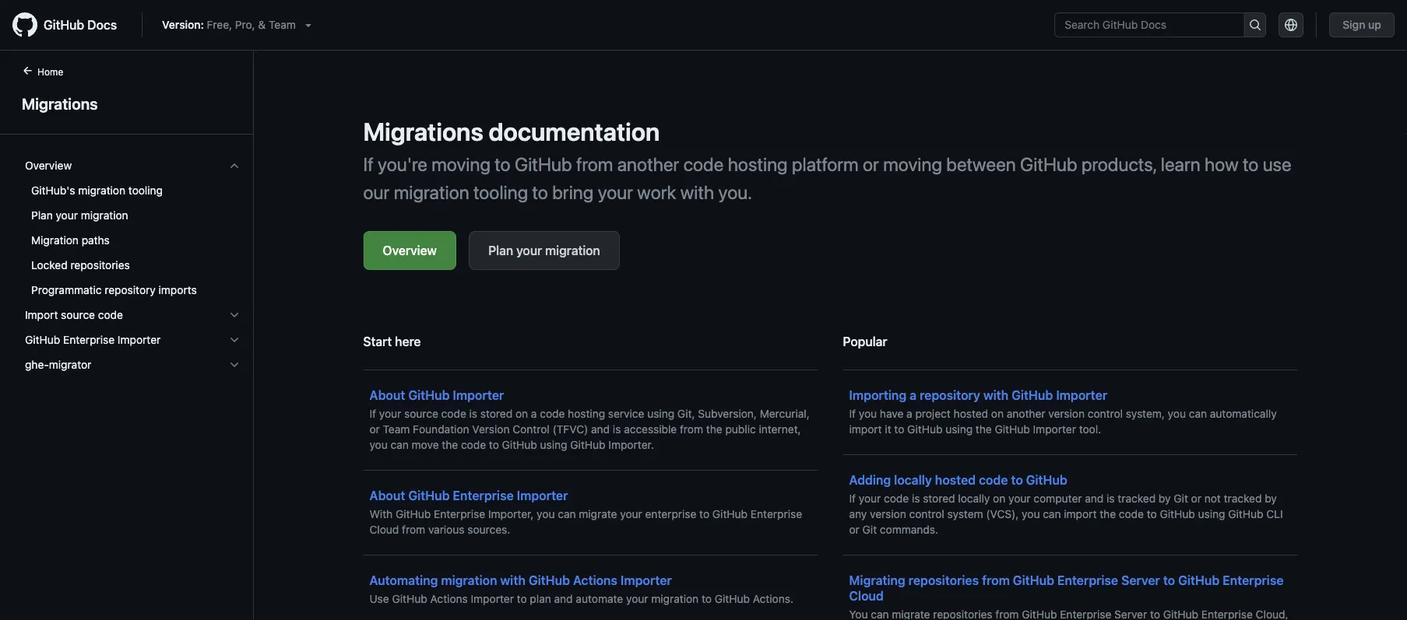 Task type: locate. For each thing, give the bounding box(es) containing it.
you right system,
[[1168, 408, 1186, 421]]

if inside about github importer if your source code is stored on a code hosting service using git, subversion, mercurial, or team foundation version control (tfvc) and is accessible from the public internet, you can move the code to github using github importer.
[[370, 408, 376, 421]]

plan your migration link for github's migration tooling 'link'
[[19, 203, 247, 228]]

cloud down migrating
[[849, 589, 884, 604]]

with
[[370, 508, 393, 521]]

you
[[859, 408, 877, 421], [1168, 408, 1186, 421], [370, 439, 388, 452], [537, 508, 555, 521], [1022, 508, 1040, 521]]

move
[[412, 439, 439, 452]]

0 horizontal spatial control
[[909, 508, 944, 521]]

importer left the tool.
[[1033, 423, 1076, 436]]

importer inside about github enterprise importer with github enterprise importer, you can migrate your enterprise to github enterprise cloud from various sources.
[[517, 489, 568, 503]]

your inside the overview element
[[56, 209, 78, 222]]

commands.
[[880, 524, 938, 537]]

1 vertical spatial about
[[370, 489, 405, 503]]

0 vertical spatial import
[[849, 423, 882, 436]]

1 vertical spatial import
[[1064, 508, 1097, 521]]

0 horizontal spatial repository
[[105, 284, 156, 297]]

a inside about github importer if your source code is stored on a code hosting service using git, subversion, mercurial, or team foundation version control (tfvc) and is accessible from the public internet, you can move the code to github using github importer.
[[531, 408, 537, 421]]

tool.
[[1079, 423, 1101, 436]]

with
[[680, 181, 714, 203], [983, 388, 1009, 403], [500, 574, 526, 588]]

plan your migration
[[31, 209, 128, 222], [488, 243, 600, 258]]

0 horizontal spatial team
[[269, 18, 296, 31]]

by left not
[[1159, 493, 1171, 505]]

2 tracked from the left
[[1224, 493, 1262, 505]]

on for importing a repository with github importer
[[991, 408, 1004, 421]]

0 vertical spatial plan your migration link
[[19, 203, 247, 228]]

0 vertical spatial plan
[[31, 209, 53, 222]]

control up the commands.
[[909, 508, 944, 521]]

1 overview element from the top
[[12, 153, 253, 303]]

overview element containing overview
[[12, 153, 253, 303]]

ghe-migrator
[[25, 359, 91, 371]]

team left foundation
[[383, 423, 410, 436]]

migrating
[[849, 574, 906, 588]]

2 vertical spatial and
[[554, 593, 573, 606]]

migrating repositories from github enterprise server to github enterprise cloud
[[849, 574, 1284, 604]]

migrating repositories from github enterprise server to github enterprise cloud link
[[849, 561, 1292, 621]]

or inside migrations documentation if you're moving to github from another code hosting platform or moving between github products, learn how to use our migration tooling to bring your work with you.
[[863, 153, 879, 175]]

0 horizontal spatial migrations
[[22, 94, 98, 113]]

automating migration with github actions importer use github actions importer to plan and automate your migration to github actions.
[[370, 574, 794, 606]]

a
[[910, 388, 917, 403], [531, 408, 537, 421], [907, 408, 912, 421]]

a up project
[[910, 388, 917, 403]]

1 vertical spatial plan
[[488, 243, 513, 258]]

0 vertical spatial overview
[[25, 159, 72, 172]]

1 vertical spatial and
[[1085, 493, 1104, 505]]

to
[[495, 153, 511, 175], [1243, 153, 1259, 175], [532, 181, 548, 203], [894, 423, 904, 436], [489, 439, 499, 452], [1011, 473, 1023, 488], [699, 508, 710, 521], [1147, 508, 1157, 521], [1163, 574, 1175, 588], [517, 593, 527, 606], [702, 593, 712, 606]]

can left automatically
[[1189, 408, 1207, 421]]

0 horizontal spatial git
[[863, 524, 877, 537]]

sc 9kayk9 0 image for github enterprise importer
[[228, 334, 241, 347]]

0 vertical spatial with
[[680, 181, 714, 203]]

about
[[370, 388, 405, 403], [370, 489, 405, 503]]

moving
[[432, 153, 491, 175], [883, 153, 942, 175]]

0 horizontal spatial plan
[[31, 209, 53, 222]]

overview down our
[[383, 243, 437, 258]]

hosted right project
[[954, 408, 988, 421]]

can inside the adding locally hosted code to github if your code is stored locally on your computer and is tracked by git or not tracked by any version control system (vcs), you can import the code to github using github cli or git commands.
[[1043, 508, 1061, 521]]

tracked right not
[[1224, 493, 1262, 505]]

another
[[617, 153, 679, 175], [1007, 408, 1045, 421]]

using inside importing a repository with github importer if you have a project hosted on another version control system, you can automatically import it to github using the github importer tool.
[[946, 423, 973, 436]]

tooling left the bring
[[473, 181, 528, 203]]

can inside importing a repository with github importer if you have a project hosted on another version control system, you can automatically import it to github using the github importer tool.
[[1189, 408, 1207, 421]]

migration down you're
[[394, 181, 469, 203]]

0 horizontal spatial stored
[[480, 408, 513, 421]]

it
[[885, 423, 891, 436]]

importer inside about github importer if your source code is stored on a code hosting service using git, subversion, mercurial, or team foundation version control (tfvc) and is accessible from the public internet, you can move the code to github using github importer.
[[453, 388, 504, 403]]

programmatic
[[31, 284, 102, 297]]

if up our
[[363, 153, 374, 175]]

you right importer,
[[537, 508, 555, 521]]

1 moving from the left
[[432, 153, 491, 175]]

team inside about github importer if your source code is stored on a code hosting service using git, subversion, mercurial, or team foundation version control (tfvc) and is accessible from the public internet, you can move the code to github using github importer.
[[383, 423, 410, 436]]

cloud inside about github enterprise importer with github enterprise importer, you can migrate your enterprise to github enterprise cloud from various sources.
[[370, 524, 399, 537]]

source inside import source code 'dropdown button'
[[61, 309, 95, 322]]

import inside the adding locally hosted code to github if your code is stored locally on your computer and is tracked by git or not tracked by any version control system (vcs), you can import the code to github using github cli or git commands.
[[1064, 508, 1097, 521]]

hosting up (tfvc)
[[568, 408, 605, 421]]

if down importing
[[849, 408, 856, 421]]

1 vertical spatial source
[[404, 408, 438, 421]]

sc 9kayk9 0 image for overview
[[228, 160, 241, 172]]

stored inside about github importer if your source code is stored on a code hosting service using git, subversion, mercurial, or team foundation version control (tfvc) and is accessible from the public internet, you can move the code to github using github importer.
[[480, 408, 513, 421]]

1 vertical spatial control
[[909, 508, 944, 521]]

free,
[[207, 18, 232, 31]]

0 horizontal spatial version
[[870, 508, 906, 521]]

sc 9kayk9 0 image inside ghe-migrator dropdown button
[[228, 359, 241, 371]]

migrations documentation if you're moving to github from another code hosting platform or moving between github products, learn how to use our migration tooling to bring your work with you.
[[363, 117, 1292, 203]]

use
[[370, 593, 389, 606]]

1 horizontal spatial plan
[[488, 243, 513, 258]]

0 horizontal spatial and
[[554, 593, 573, 606]]

1 horizontal spatial plan your migration
[[488, 243, 600, 258]]

or right platform
[[863, 153, 879, 175]]

1 sc 9kayk9 0 image from the top
[[228, 160, 241, 172]]

migrations up you're
[[363, 117, 483, 146]]

git left not
[[1174, 493, 1188, 505]]

0 horizontal spatial import
[[849, 423, 882, 436]]

plan your migration link down the bring
[[469, 231, 620, 270]]

1 horizontal spatial and
[[591, 423, 610, 436]]

tooling down overview dropdown button
[[128, 184, 163, 197]]

sc 9kayk9 0 image inside github enterprise importer dropdown button
[[228, 334, 241, 347]]

0 horizontal spatial source
[[61, 309, 95, 322]]

0 horizontal spatial another
[[617, 153, 679, 175]]

if up any
[[849, 493, 856, 505]]

repositories for locked
[[70, 259, 130, 272]]

0 vertical spatial and
[[591, 423, 610, 436]]

0 horizontal spatial hosting
[[568, 408, 605, 421]]

migration down github's migration tooling
[[81, 209, 128, 222]]

0 vertical spatial another
[[617, 153, 679, 175]]

a right have
[[907, 408, 912, 421]]

github
[[44, 18, 84, 32], [515, 153, 572, 175], [1020, 153, 1077, 175], [25, 334, 60, 347], [408, 388, 450, 403], [1012, 388, 1053, 403], [907, 423, 943, 436], [995, 423, 1030, 436], [502, 439, 537, 452], [570, 439, 606, 452], [1026, 473, 1068, 488], [408, 489, 450, 503], [396, 508, 431, 521], [712, 508, 748, 521], [1160, 508, 1195, 521], [1228, 508, 1263, 521], [529, 574, 570, 588], [1013, 574, 1054, 588], [1178, 574, 1220, 588], [392, 593, 427, 606], [715, 593, 750, 606]]

using inside the adding locally hosted code to github if your code is stored locally on your computer and is tracked by git or not tracked by any version control system (vcs), you can import the code to github using github cli or git commands.
[[1198, 508, 1225, 521]]

plan your migration link
[[19, 203, 247, 228], [469, 231, 620, 270]]

moving right you're
[[432, 153, 491, 175]]

1 horizontal spatial migrations
[[363, 117, 483, 146]]

2 horizontal spatial and
[[1085, 493, 1104, 505]]

1 vertical spatial with
[[983, 388, 1009, 403]]

if inside importing a repository with github importer if you have a project hosted on another version control system, you can automatically import it to github using the github importer tool.
[[849, 408, 856, 421]]

2 about from the top
[[370, 489, 405, 503]]

another inside migrations documentation if you're moving to github from another code hosting platform or moving between github products, learn how to use our migration tooling to bring your work with you.
[[617, 153, 679, 175]]

using up the 'accessible' on the bottom left of page
[[647, 408, 675, 421]]

and right computer on the bottom right
[[1085, 493, 1104, 505]]

or down any
[[849, 524, 860, 537]]

repository up project
[[920, 388, 980, 403]]

1 about from the top
[[370, 388, 405, 403]]

hosted inside importing a repository with github importer if you have a project hosted on another version control system, you can automatically import it to github using the github importer tool.
[[954, 408, 988, 421]]

1 horizontal spatial tooling
[[473, 181, 528, 203]]

migrations for migrations documentation if you're moving to github from another code hosting platform or moving between github products, learn how to use our migration tooling to bring your work with you.
[[363, 117, 483, 146]]

by up cli
[[1265, 493, 1277, 505]]

importer,
[[488, 508, 534, 521]]

can left migrate
[[558, 508, 576, 521]]

2 sc 9kayk9 0 image from the top
[[228, 309, 241, 322]]

with inside the automating migration with github actions importer use github actions importer to plan and automate your migration to github actions.
[[500, 574, 526, 588]]

0 vertical spatial hosting
[[728, 153, 788, 175]]

1 horizontal spatial repositories
[[909, 574, 979, 588]]

stored up system
[[923, 493, 955, 505]]

1 vertical spatial hosting
[[568, 408, 605, 421]]

using down not
[[1198, 508, 1225, 521]]

is right computer on the bottom right
[[1107, 493, 1115, 505]]

0 vertical spatial control
[[1088, 408, 1123, 421]]

or left foundation
[[370, 423, 380, 436]]

1 horizontal spatial control
[[1088, 408, 1123, 421]]

start here
[[363, 334, 421, 349]]

team
[[269, 18, 296, 31], [383, 423, 410, 436]]

0 vertical spatial cloud
[[370, 524, 399, 537]]

with inside migrations documentation if you're moving to github from another code hosting platform or moving between github products, learn how to use our migration tooling to bring your work with you.
[[680, 181, 714, 203]]

import left it
[[849, 423, 882, 436]]

1 vertical spatial stored
[[923, 493, 955, 505]]

code up you.
[[683, 153, 724, 175]]

control
[[513, 423, 550, 436]]

source down programmatic
[[61, 309, 95, 322]]

0 horizontal spatial plan your migration
[[31, 209, 128, 222]]

public
[[725, 423, 756, 436]]

code down the programmatic repository imports
[[98, 309, 123, 322]]

0 horizontal spatial locally
[[894, 473, 932, 488]]

locked repositories link
[[19, 253, 247, 278]]

plan
[[530, 593, 551, 606]]

migrations inside migrations documentation if you're moving to github from another code hosting platform or moving between github products, learn how to use our migration tooling to bring your work with you.
[[363, 117, 483, 146]]

0 horizontal spatial with
[[500, 574, 526, 588]]

enterprise
[[63, 334, 115, 347], [453, 489, 514, 503], [434, 508, 485, 521], [751, 508, 802, 521], [1057, 574, 1118, 588], [1223, 574, 1284, 588]]

by
[[1159, 493, 1171, 505], [1265, 493, 1277, 505]]

0 vertical spatial version
[[1048, 408, 1085, 421]]

github enterprise importer button
[[19, 328, 247, 353]]

to inside importing a repository with github importer if you have a project hosted on another version control system, you can automatically import it to github using the github importer tool.
[[894, 423, 904, 436]]

importer inside dropdown button
[[118, 334, 161, 347]]

migration inside migrations documentation if you're moving to github from another code hosting platform or moving between github products, learn how to use our migration tooling to bring your work with you.
[[394, 181, 469, 203]]

1 vertical spatial cloud
[[849, 589, 884, 604]]

and right plan
[[554, 593, 573, 606]]

enterprise
[[645, 508, 696, 521]]

sign up link
[[1329, 12, 1395, 37]]

here
[[395, 334, 421, 349]]

locally up system
[[958, 493, 990, 505]]

locked
[[31, 259, 67, 272]]

can
[[1189, 408, 1207, 421], [391, 439, 409, 452], [558, 508, 576, 521], [1043, 508, 1061, 521]]

migrations inside 'link'
[[22, 94, 98, 113]]

github enterprise importer
[[25, 334, 161, 347]]

repository down locked repositories link
[[105, 284, 156, 297]]

1 horizontal spatial with
[[680, 181, 714, 203]]

system
[[947, 508, 983, 521]]

0 vertical spatial hosted
[[954, 408, 988, 421]]

plan your migration up the migration paths at the left
[[31, 209, 128, 222]]

from left various
[[402, 524, 425, 537]]

3 sc 9kayk9 0 image from the top
[[228, 334, 241, 347]]

repository
[[105, 284, 156, 297], [920, 388, 980, 403]]

project
[[915, 408, 951, 421]]

tracked
[[1118, 493, 1156, 505], [1224, 493, 1262, 505]]

1 horizontal spatial tracked
[[1224, 493, 1262, 505]]

on inside importing a repository with github importer if you have a project hosted on another version control system, you can automatically import it to github using the github importer tool.
[[991, 408, 1004, 421]]

1 vertical spatial locally
[[958, 493, 990, 505]]

0 horizontal spatial by
[[1159, 493, 1171, 505]]

1 horizontal spatial import
[[1064, 508, 1097, 521]]

on up control
[[515, 408, 528, 421]]

on right project
[[991, 408, 1004, 421]]

about inside about github importer if your source code is stored on a code hosting service using git, subversion, mercurial, or team foundation version control (tfvc) and is accessible from the public internet, you can move the code to github using github importer.
[[370, 388, 405, 403]]

tooling inside migrations documentation if you're moving to github from another code hosting platform or moving between github products, learn how to use our migration tooling to bring your work with you.
[[473, 181, 528, 203]]

1 horizontal spatial version
[[1048, 408, 1085, 421]]

you left move
[[370, 439, 388, 452]]

0 vertical spatial git
[[1174, 493, 1188, 505]]

migration down the bring
[[545, 243, 600, 258]]

2 moving from the left
[[883, 153, 942, 175]]

1 vertical spatial repository
[[920, 388, 980, 403]]

sc 9kayk9 0 image inside import source code 'dropdown button'
[[228, 309, 241, 322]]

plan your migration link inside "migrations" "element"
[[19, 203, 247, 228]]

hosted inside the adding locally hosted code to github if your code is stored locally on your computer and is tracked by git or not tracked by any version control system (vcs), you can import the code to github using github cli or git commands.
[[935, 473, 976, 488]]

github's migration tooling
[[31, 184, 163, 197]]

migrations
[[22, 94, 98, 113], [363, 117, 483, 146]]

popular
[[843, 334, 887, 349]]

tooling
[[473, 181, 528, 203], [128, 184, 163, 197]]

repositories down the commands.
[[909, 574, 979, 588]]

code inside 'dropdown button'
[[98, 309, 123, 322]]

0 vertical spatial source
[[61, 309, 95, 322]]

and down service
[[591, 423, 610, 436]]

from down git,
[[680, 423, 703, 436]]

repositories
[[70, 259, 130, 272], [909, 574, 979, 588]]

import down computer on the bottom right
[[1064, 508, 1097, 521]]

source inside about github importer if your source code is stored on a code hosting service using git, subversion, mercurial, or team foundation version control (tfvc) and is accessible from the public internet, you can move the code to github using github importer.
[[404, 408, 438, 421]]

any
[[849, 508, 867, 521]]

1 horizontal spatial hosting
[[728, 153, 788, 175]]

a up control
[[531, 408, 537, 421]]

4 sc 9kayk9 0 image from the top
[[228, 359, 241, 371]]

documentation
[[489, 117, 660, 146]]

1 horizontal spatial by
[[1265, 493, 1277, 505]]

hosting
[[728, 153, 788, 175], [568, 408, 605, 421]]

version up the commands.
[[870, 508, 906, 521]]

locally
[[894, 473, 932, 488], [958, 493, 990, 505]]

locked repositories
[[31, 259, 130, 272]]

0 vertical spatial stored
[[480, 408, 513, 421]]

importer up version
[[453, 388, 504, 403]]

hosting inside migrations documentation if you're moving to github from another code hosting platform or moving between github products, learn how to use our migration tooling to bring your work with you.
[[728, 153, 788, 175]]

0 horizontal spatial moving
[[432, 153, 491, 175]]

0 vertical spatial team
[[269, 18, 296, 31]]

team right &
[[269, 18, 296, 31]]

moving left between
[[883, 153, 942, 175]]

1 horizontal spatial overview
[[383, 243, 437, 258]]

2 horizontal spatial with
[[983, 388, 1009, 403]]

1 horizontal spatial stored
[[923, 493, 955, 505]]

overview element
[[12, 153, 253, 303], [12, 178, 253, 303]]

products,
[[1082, 153, 1157, 175]]

import source code
[[25, 309, 123, 322]]

can down computer on the bottom right
[[1043, 508, 1061, 521]]

your inside about github importer if your source code is stored on a code hosting service using git, subversion, mercurial, or team foundation version control (tfvc) and is accessible from the public internet, you can move the code to github using github importer.
[[379, 408, 401, 421]]

is up version
[[469, 408, 477, 421]]

stored up version
[[480, 408, 513, 421]]

migrations down home link
[[22, 94, 98, 113]]

0 vertical spatial locally
[[894, 473, 932, 488]]

0 horizontal spatial plan your migration link
[[19, 203, 247, 228]]

from up the bring
[[576, 153, 613, 175]]

hosted
[[954, 408, 988, 421], [935, 473, 976, 488]]

control up the tool.
[[1088, 408, 1123, 421]]

migration down overview dropdown button
[[78, 184, 125, 197]]

various
[[428, 524, 465, 537]]

can left move
[[391, 439, 409, 452]]

0 vertical spatial repositories
[[70, 259, 130, 272]]

and inside about github importer if your source code is stored on a code hosting service using git, subversion, mercurial, or team foundation version control (tfvc) and is accessible from the public internet, you can move the code to github using github importer.
[[591, 423, 610, 436]]

1 vertical spatial repositories
[[909, 574, 979, 588]]

1 horizontal spatial cloud
[[849, 589, 884, 604]]

1 vertical spatial git
[[863, 524, 877, 537]]

2 vertical spatial with
[[500, 574, 526, 588]]

import
[[849, 423, 882, 436], [1064, 508, 1097, 521]]

you right (vcs), at the bottom right of the page
[[1022, 508, 1040, 521]]

1 vertical spatial team
[[383, 423, 410, 436]]

control
[[1088, 408, 1123, 421], [909, 508, 944, 521]]

2 overview element from the top
[[12, 178, 253, 303]]

None search field
[[1055, 12, 1266, 37]]

cloud down the 'with'
[[370, 524, 399, 537]]

on inside the adding locally hosted code to github if your code is stored locally on your computer and is tracked by git or not tracked by any version control system (vcs), you can import the code to github using github cli or git commands.
[[993, 493, 1006, 505]]

cloud inside migrating repositories from github enterprise server to github enterprise cloud
[[849, 589, 884, 604]]

importer down import source code 'dropdown button'
[[118, 334, 161, 347]]

is down service
[[613, 423, 621, 436]]

git down any
[[863, 524, 877, 537]]

1 vertical spatial actions
[[430, 593, 468, 606]]

actions down automating on the bottom left
[[430, 593, 468, 606]]

0 horizontal spatial repositories
[[70, 259, 130, 272]]

repositories down the paths
[[70, 259, 130, 272]]

1 horizontal spatial git
[[1174, 493, 1188, 505]]

actions up automate
[[573, 574, 618, 588]]

your
[[598, 181, 633, 203], [56, 209, 78, 222], [516, 243, 542, 258], [379, 408, 401, 421], [859, 493, 881, 505], [1009, 493, 1031, 505], [620, 508, 642, 521], [626, 593, 648, 606]]

can inside about github importer if your source code is stored on a code hosting service using git, subversion, mercurial, or team foundation version control (tfvc) and is accessible from the public internet, you can move the code to github using github importer.
[[391, 439, 409, 452]]

0 horizontal spatial tooling
[[128, 184, 163, 197]]

0 vertical spatial migrations
[[22, 94, 98, 113]]

1 horizontal spatial team
[[383, 423, 410, 436]]

0 vertical spatial actions
[[573, 574, 618, 588]]

from inside about github enterprise importer with github enterprise importer, you can migrate your enterprise to github enterprise cloud from various sources.
[[402, 524, 425, 537]]

0 vertical spatial plan your migration
[[31, 209, 128, 222]]

1 vertical spatial overview
[[383, 243, 437, 258]]

code up (vcs), at the bottom right of the page
[[979, 473, 1008, 488]]

work
[[637, 181, 676, 203]]

0 vertical spatial repository
[[105, 284, 156, 297]]

1 vertical spatial migrations
[[363, 117, 483, 146]]

about inside about github enterprise importer with github enterprise importer, you can migrate your enterprise to github enterprise cloud from various sources.
[[370, 489, 405, 503]]

1 vertical spatial hosted
[[935, 473, 976, 488]]

1 horizontal spatial another
[[1007, 408, 1045, 421]]

1 horizontal spatial plan your migration link
[[469, 231, 620, 270]]

sc 9kayk9 0 image
[[228, 160, 241, 172], [228, 309, 241, 322], [228, 334, 241, 347], [228, 359, 241, 371]]

plan your migration link for overview link
[[469, 231, 620, 270]]

0 horizontal spatial tracked
[[1118, 493, 1156, 505]]

from down (vcs), at the bottom right of the page
[[982, 574, 1010, 588]]

repositories inside "migrations" "element"
[[70, 259, 130, 272]]

foundation
[[413, 423, 469, 436]]

overview up github's
[[25, 159, 72, 172]]

search image
[[1249, 19, 1261, 31]]

adding
[[849, 473, 891, 488]]

0 horizontal spatial overview
[[25, 159, 72, 172]]

using down project
[[946, 423, 973, 436]]

if down start
[[370, 408, 376, 421]]

docs
[[87, 18, 117, 32]]

code down adding
[[884, 493, 909, 505]]

repositories inside migrating repositories from github enterprise server to github enterprise cloud
[[909, 574, 979, 588]]

plan your migration link down github's migration tooling
[[19, 203, 247, 228]]

version inside importing a repository with github importer if you have a project hosted on another version control system, you can automatically import it to github using the github importer tool.
[[1048, 408, 1085, 421]]

your inside the automating migration with github actions importer use github actions importer to plan and automate your migration to github actions.
[[626, 593, 648, 606]]

plan inside the overview element
[[31, 209, 53, 222]]

sc 9kayk9 0 image inside overview dropdown button
[[228, 160, 241, 172]]

1 vertical spatial another
[[1007, 408, 1045, 421]]

0 vertical spatial about
[[370, 388, 405, 403]]

0 horizontal spatial cloud
[[370, 524, 399, 537]]

tracked left not
[[1118, 493, 1156, 505]]

1 horizontal spatial repository
[[920, 388, 980, 403]]

1 vertical spatial version
[[870, 508, 906, 521]]

plan your migration down the bring
[[488, 243, 600, 258]]

or left not
[[1191, 493, 1202, 505]]

repository inside importing a repository with github importer if you have a project hosted on another version control system, you can automatically import it to github using the github importer tool.
[[920, 388, 980, 403]]

1 horizontal spatial source
[[404, 408, 438, 421]]

about down start here
[[370, 388, 405, 403]]

locally right adding
[[894, 473, 932, 488]]

1 vertical spatial plan your migration link
[[469, 231, 620, 270]]

on up (vcs), at the bottom right of the page
[[993, 493, 1006, 505]]

tooling inside 'link'
[[128, 184, 163, 197]]

about up the 'with'
[[370, 489, 405, 503]]

on
[[515, 408, 528, 421], [991, 408, 1004, 421], [993, 493, 1006, 505]]

1 horizontal spatial moving
[[883, 153, 942, 175]]

another inside importing a repository with github importer if you have a project hosted on another version control system, you can automatically import it to github using the github importer tool.
[[1007, 408, 1045, 421]]

overview element containing github's migration tooling
[[12, 178, 253, 303]]



Task type: vqa. For each thing, say whether or not it's contained in the screenshot.
'Ghe-Migrator' element containing ghe-migrator
no



Task type: describe. For each thing, give the bounding box(es) containing it.
start
[[363, 334, 392, 349]]

migrations element
[[0, 63, 254, 619]]

pro,
[[235, 18, 255, 31]]

import source code button
[[19, 303, 247, 328]]

cli
[[1266, 508, 1283, 521]]

version:
[[162, 18, 204, 31]]

to inside migrating repositories from github enterprise server to github enterprise cloud
[[1163, 574, 1175, 588]]

ghe-migrator button
[[19, 353, 247, 378]]

1 vertical spatial plan your migration
[[488, 243, 600, 258]]

(tfvc)
[[553, 423, 588, 436]]

repository inside "migrations" "element"
[[105, 284, 156, 297]]

enterprise inside dropdown button
[[63, 334, 115, 347]]

github's
[[31, 184, 75, 197]]

programmatic repository imports link
[[19, 278, 247, 303]]

adding locally hosted code to github if your code is stored locally on your computer and is tracked by git or not tracked by any version control system (vcs), you can import the code to github using github cli or git commands.
[[849, 473, 1283, 537]]

sc 9kayk9 0 image for import source code
[[228, 309, 241, 322]]

ghe-
[[25, 359, 49, 371]]

platform
[[792, 153, 859, 175]]

importer up the tool.
[[1056, 388, 1107, 403]]

migration inside 'link'
[[78, 184, 125, 197]]

(vcs),
[[986, 508, 1019, 521]]

1 horizontal spatial actions
[[573, 574, 618, 588]]

about for about github importer
[[370, 388, 405, 403]]

importer left plan
[[471, 593, 514, 606]]

migration paths link
[[19, 228, 247, 253]]

bring
[[552, 181, 594, 203]]

you inside about github importer if your source code is stored on a code hosting service using git, subversion, mercurial, or team foundation version control (tfvc) and is accessible from the public internet, you can move the code to github using github importer.
[[370, 439, 388, 452]]

Search GitHub Docs search field
[[1055, 13, 1244, 37]]

plan your migration inside "migrations" "element"
[[31, 209, 128, 222]]

between
[[946, 153, 1016, 175]]

code down version
[[461, 439, 486, 452]]

github's migration tooling link
[[19, 178, 247, 203]]

about github enterprise importer with github enterprise importer, you can migrate your enterprise to github enterprise cloud from various sources.
[[370, 489, 802, 537]]

automate
[[576, 593, 623, 606]]

automating
[[370, 574, 438, 588]]

1 horizontal spatial locally
[[958, 493, 990, 505]]

migrations for migrations
[[22, 94, 98, 113]]

version: free, pro, & team
[[162, 18, 296, 31]]

control inside importing a repository with github importer if you have a project hosted on another version control system, you can automatically import it to github using the github importer tool.
[[1088, 408, 1123, 421]]

sign up
[[1343, 18, 1381, 31]]

home link
[[16, 65, 88, 80]]

up
[[1368, 18, 1381, 31]]

repositories for migrating
[[909, 574, 979, 588]]

migration down sources.
[[441, 574, 497, 588]]

our
[[363, 181, 390, 203]]

is up the commands.
[[912, 493, 920, 505]]

overview button
[[19, 153, 247, 178]]

if inside migrations documentation if you're moving to github from another code hosting platform or moving between github products, learn how to use our migration tooling to bring your work with you.
[[363, 153, 374, 175]]

2 by from the left
[[1265, 493, 1277, 505]]

import inside importing a repository with github importer if you have a project hosted on another version control system, you can automatically import it to github using the github importer tool.
[[849, 423, 882, 436]]

importer up automate
[[621, 574, 672, 588]]

migration paths
[[31, 234, 110, 247]]

code inside migrations documentation if you're moving to github from another code hosting platform or moving between github products, learn how to use our migration tooling to bring your work with you.
[[683, 153, 724, 175]]

learn
[[1161, 153, 1201, 175]]

computer
[[1034, 493, 1082, 505]]

migration
[[31, 234, 79, 247]]

git,
[[677, 408, 695, 421]]

the inside the adding locally hosted code to github if your code is stored locally on your computer and is tracked by git or not tracked by any version control system (vcs), you can import the code to github using github cli or git commands.
[[1100, 508, 1116, 521]]

not
[[1205, 493, 1221, 505]]

actions.
[[753, 593, 794, 606]]

from inside migrations documentation if you're moving to github from another code hosting platform or moving between github products, learn how to use our migration tooling to bring your work with you.
[[576, 153, 613, 175]]

sources.
[[467, 524, 510, 537]]

programmatic repository imports
[[31, 284, 197, 297]]

about github importer if your source code is stored on a code hosting service using git, subversion, mercurial, or team foundation version control (tfvc) and is accessible from the public internet, you can move the code to github using github importer.
[[370, 388, 810, 452]]

about for about github enterprise importer
[[370, 489, 405, 503]]

version
[[472, 423, 510, 436]]

github docs
[[44, 18, 117, 32]]

on for adding locally hosted code to github
[[993, 493, 1006, 505]]

from inside migrating repositories from github enterprise server to github enterprise cloud
[[982, 574, 1010, 588]]

migrator
[[49, 359, 91, 371]]

if inside the adding locally hosted code to github if your code is stored locally on your computer and is tracked by git or not tracked by any version control system (vcs), you can import the code to github using github cli or git commands.
[[849, 493, 856, 505]]

hosting inside about github importer if your source code is stored on a code hosting service using git, subversion, mercurial, or team foundation version control (tfvc) and is accessible from the public internet, you can move the code to github using github importer.
[[568, 408, 605, 421]]

1 tracked from the left
[[1118, 493, 1156, 505]]

you're
[[378, 153, 427, 175]]

have
[[880, 408, 904, 421]]

you.
[[718, 181, 752, 203]]

code up foundation
[[441, 408, 466, 421]]

can inside about github enterprise importer with github enterprise importer, you can migrate your enterprise to github enterprise cloud from various sources.
[[558, 508, 576, 521]]

internet,
[[759, 423, 801, 436]]

your inside migrations documentation if you're moving to github from another code hosting platform or moving between github products, learn how to use our migration tooling to bring your work with you.
[[598, 181, 633, 203]]

the inside importing a repository with github importer if you have a project hosted on another version control system, you can automatically import it to github using the github importer tool.
[[976, 423, 992, 436]]

mercurial,
[[760, 408, 810, 421]]

subversion,
[[698, 408, 757, 421]]

control inside the adding locally hosted code to github if your code is stored locally on your computer and is tracked by git or not tracked by any version control system (vcs), you can import the code to github using github cli or git commands.
[[909, 508, 944, 521]]

on inside about github importer if your source code is stored on a code hosting service using git, subversion, mercurial, or team foundation version control (tfvc) and is accessible from the public internet, you can move the code to github using github importer.
[[515, 408, 528, 421]]

your inside about github enterprise importer with github enterprise importer, you can migrate your enterprise to github enterprise cloud from various sources.
[[620, 508, 642, 521]]

service
[[608, 408, 644, 421]]

github inside github enterprise importer dropdown button
[[25, 334, 60, 347]]

0 horizontal spatial actions
[[430, 593, 468, 606]]

and inside the adding locally hosted code to github if your code is stored locally on your computer and is tracked by git or not tracked by any version control system (vcs), you can import the code to github using github cli or git commands.
[[1085, 493, 1104, 505]]

how
[[1205, 153, 1239, 175]]

imports
[[159, 284, 197, 297]]

github inside github docs link
[[44, 18, 84, 32]]

sc 9kayk9 0 image for ghe-migrator
[[228, 359, 241, 371]]

you down importing
[[859, 408, 877, 421]]

importing a repository with github importer if you have a project hosted on another version control system, you can automatically import it to github using the github importer tool.
[[849, 388, 1277, 436]]

triangle down image
[[302, 19, 314, 31]]

system,
[[1126, 408, 1165, 421]]

use
[[1263, 153, 1292, 175]]

you inside the adding locally hosted code to github if your code is stored locally on your computer and is tracked by git or not tracked by any version control system (vcs), you can import the code to github using github cli or git commands.
[[1022, 508, 1040, 521]]

and inside the automating migration with github actions importer use github actions importer to plan and automate your migration to github actions.
[[554, 593, 573, 606]]

importing
[[849, 388, 907, 403]]

stored inside the adding locally hosted code to github if your code is stored locally on your computer and is tracked by git or not tracked by any version control system (vcs), you can import the code to github using github cli or git commands.
[[923, 493, 955, 505]]

from inside about github importer if your source code is stored on a code hosting service using git, subversion, mercurial, or team foundation version control (tfvc) and is accessible from the public internet, you can move the code to github using github importer.
[[680, 423, 703, 436]]

importer.
[[609, 439, 654, 452]]

using down (tfvc)
[[540, 439, 567, 452]]

1 by from the left
[[1159, 493, 1171, 505]]

select language: current language is english image
[[1285, 19, 1298, 31]]

migrations link
[[19, 92, 234, 115]]

server
[[1121, 574, 1160, 588]]

overview link
[[363, 231, 456, 270]]

overview inside dropdown button
[[25, 159, 72, 172]]

to inside about github importer if your source code is stored on a code hosting service using git, subversion, mercurial, or team foundation version control (tfvc) and is accessible from the public internet, you can move the code to github using github importer.
[[489, 439, 499, 452]]

code up server
[[1119, 508, 1144, 521]]

code up (tfvc)
[[540, 408, 565, 421]]

&
[[258, 18, 266, 31]]

to inside about github enterprise importer with github enterprise importer, you can migrate your enterprise to github enterprise cloud from various sources.
[[699, 508, 710, 521]]

version inside the adding locally hosted code to github if your code is stored locally on your computer and is tracked by git or not tracked by any version control system (vcs), you can import the code to github using github cli or git commands.
[[870, 508, 906, 521]]

sign
[[1343, 18, 1366, 31]]

automatically
[[1210, 408, 1277, 421]]

with inside importing a repository with github importer if you have a project hosted on another version control system, you can automatically import it to github using the github importer tool.
[[983, 388, 1009, 403]]

migration right automate
[[651, 593, 699, 606]]

paths
[[82, 234, 110, 247]]

or inside about github importer if your source code is stored on a code hosting service using git, subversion, mercurial, or team foundation version control (tfvc) and is accessible from the public internet, you can move the code to github using github importer.
[[370, 423, 380, 436]]

migrate
[[579, 508, 617, 521]]

import
[[25, 309, 58, 322]]

you inside about github enterprise importer with github enterprise importer, you can migrate your enterprise to github enterprise cloud from various sources.
[[537, 508, 555, 521]]



